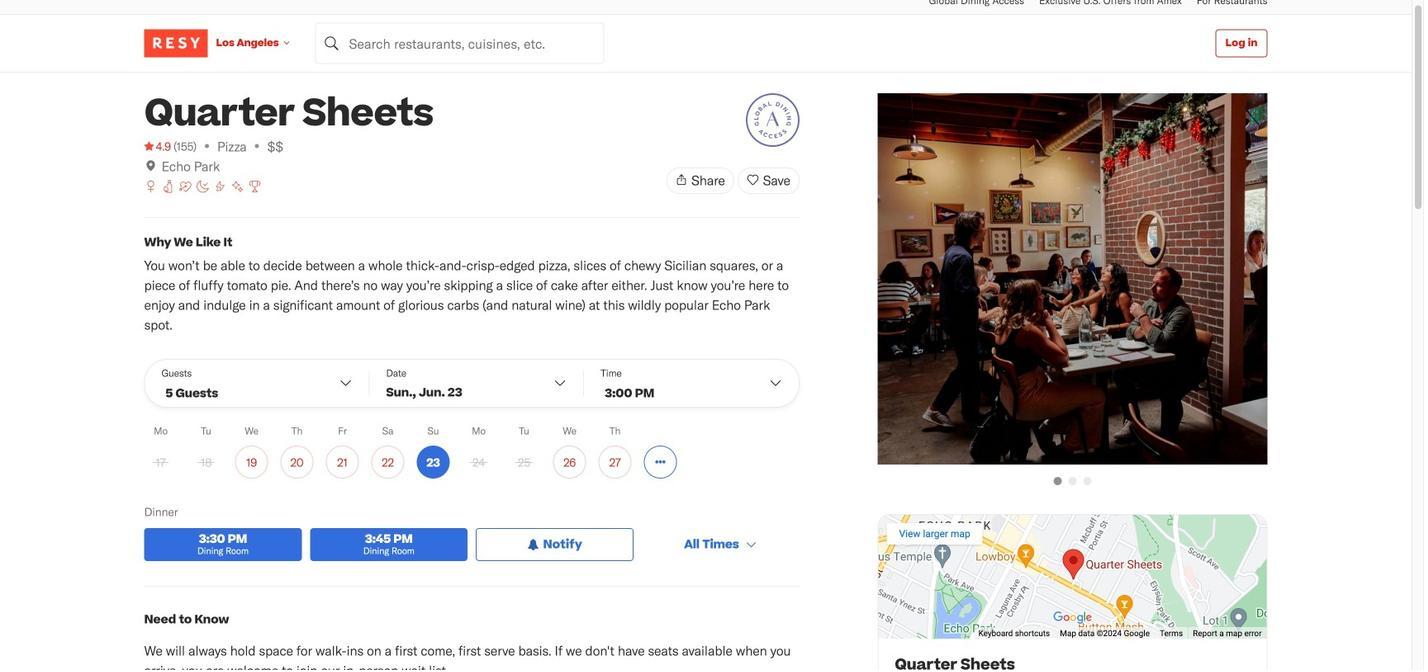 Task type: locate. For each thing, give the bounding box(es) containing it.
Search restaurants, cuisines, etc. text field
[[315, 23, 604, 64]]

None field
[[315, 23, 604, 64]]



Task type: vqa. For each thing, say whether or not it's contained in the screenshot.
4.8 out of 5 stars image
no



Task type: describe. For each thing, give the bounding box(es) containing it.
4.9 out of 5 stars image
[[144, 138, 171, 154]]



